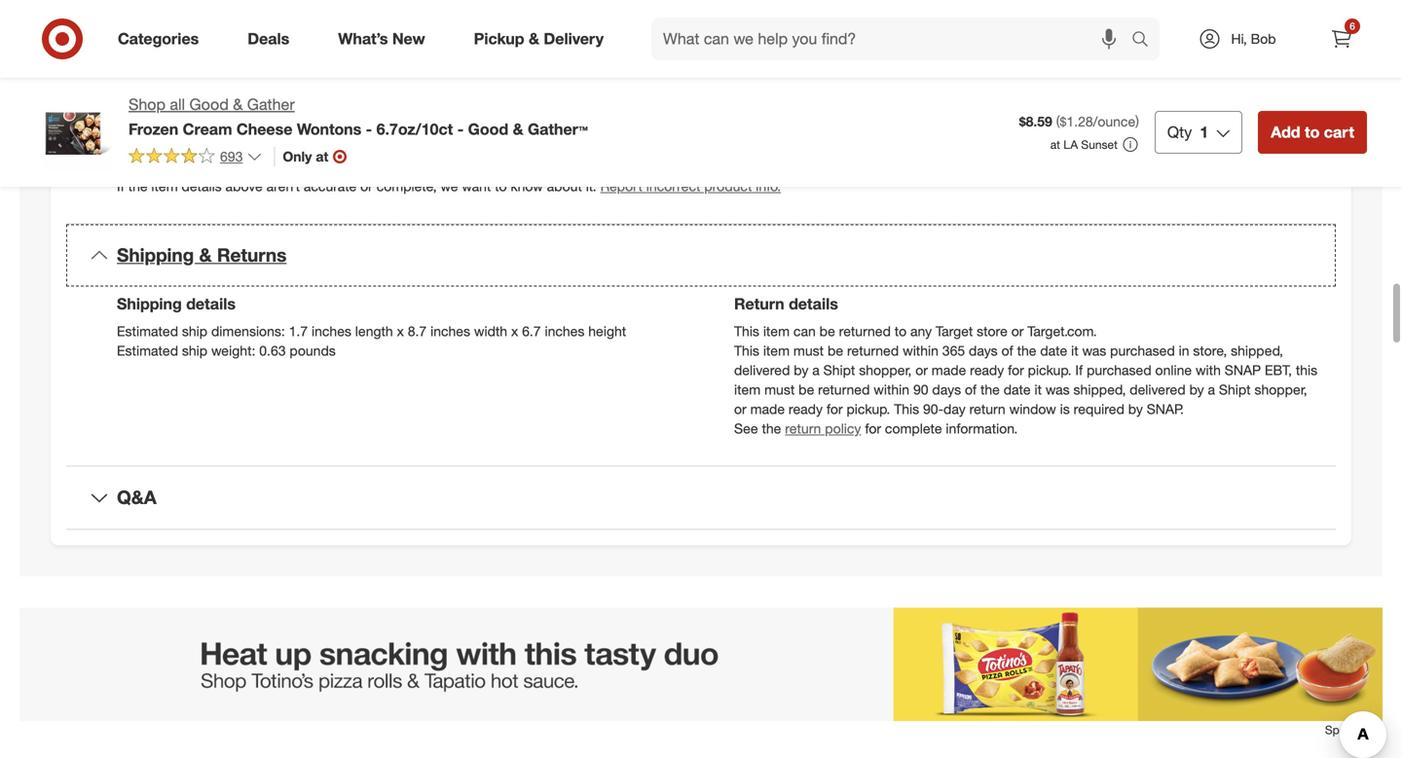 Task type: describe. For each thing, give the bounding box(es) containing it.
& left gather™
[[513, 120, 524, 139]]

0 horizontal spatial at
[[316, 148, 329, 165]]

products
[[574, 115, 629, 133]]

presented
[[365, 96, 427, 113]]

we
[[441, 178, 458, 195]]

1.7
[[289, 323, 308, 340]]

1 vertical spatial must
[[765, 381, 795, 398]]

know
[[511, 178, 543, 195]]

1 vertical spatial that
[[1287, 77, 1311, 94]]

1 vertical spatial shopper,
[[1255, 381, 1308, 398]]

rely
[[186, 96, 208, 113]]

0 vertical spatial was
[[1083, 342, 1107, 359]]

new
[[392, 29, 425, 48]]

the down the other
[[905, 96, 924, 113]]

0 vertical spatial mobile
[[1158, 57, 1199, 74]]

item down 693 link
[[151, 178, 178, 195]]

0 vertical spatial returned
[[839, 323, 891, 340]]

it.
[[586, 178, 597, 195]]

only at
[[283, 148, 329, 165]]

0 horizontal spatial return
[[785, 420, 821, 437]]

2 inches from the left
[[431, 323, 470, 340]]

0 vertical spatial this
[[734, 323, 760, 340]]

or down the content
[[117, 77, 129, 94]]

or up "on" at the top of page
[[588, 57, 600, 74]]

required
[[1074, 401, 1125, 418]]

0 horizontal spatial a
[[813, 362, 820, 379]]

to inside button
[[1305, 123, 1320, 142]]

or up labels.
[[1142, 57, 1154, 74]]

1 vertical spatial be
[[828, 342, 844, 359]]

formulas
[[983, 77, 1036, 94]]

1 vertical spatial pickup.
[[847, 401, 891, 418]]

1 horizontal spatial by
[[1129, 401, 1143, 418]]

1 vertical spatial specific
[[253, 115, 300, 133]]

1 vertical spatial this
[[233, 77, 255, 94]]

your
[[791, 115, 818, 133]]

search
[[1123, 31, 1170, 50]]

you left do
[[117, 96, 139, 113]]

all
[[170, 95, 185, 114]]

or right store
[[1012, 323, 1024, 340]]

& inside dropdown button
[[199, 244, 212, 267]]

image of frozen cream cheese wontons - 6.7oz/10ct - good & gather™ image
[[35, 94, 113, 171]]

snap
[[1225, 362, 1262, 379]]

is inside grocery disclaimer : content on this site is for reference purposes only.  target does not represent or warrant that the nutrition, ingredient, allergen and other product information on our web or mobile sites are accurate or complete, since this information comes from the product manufacturers.  on occasion, manufacturers may improve or change their product formulas and update their labels.  we recommend that you do not rely solely on the information presented on our web or mobile sites and that you review the product's label or contact the manufacturer directly if you have specific product concerns or questions.  if you have specific healthcare concerns or questions about the products displayed, please contact your licensed healthcare professional for advice or answers.  any additional pictures are suggested servings only.
[[240, 57, 250, 74]]

1 vertical spatial concerns
[[372, 115, 429, 133]]

shipping for shipping details estimated ship dimensions: 1.7 inches length x 8.7 inches width x 6.7 inches height estimated ship weight: 0.63 pounds
[[117, 295, 182, 314]]

update
[[1066, 77, 1109, 94]]

2 x from the left
[[511, 323, 518, 340]]

1 horizontal spatial at
[[1051, 137, 1061, 152]]

3 inches from the left
[[545, 323, 585, 340]]

& left gather
[[233, 95, 243, 114]]

info.
[[756, 178, 781, 195]]

2 estimated from the top
[[117, 342, 178, 359]]

$1.28
[[1060, 113, 1094, 130]]

1 horizontal spatial made
[[932, 362, 967, 379]]

0 vertical spatial our
[[1087, 57, 1107, 74]]

item up see
[[734, 381, 761, 398]]

0 horizontal spatial this
[[189, 57, 211, 74]]

1 horizontal spatial date
[[1041, 342, 1068, 359]]

details for shipping
[[186, 295, 236, 314]]

for up window in the bottom right of the page
[[1008, 362, 1025, 379]]

2 vertical spatial that
[[625, 96, 648, 113]]

q&a button
[[66, 467, 1336, 529]]

if the item details above aren't accurate or complete, we want to know about it. report incorrect product info.
[[117, 178, 781, 195]]

professional
[[944, 115, 1018, 133]]

1 vertical spatial about
[[547, 178, 582, 195]]

1 vertical spatial delivered
[[1130, 381, 1186, 398]]

0 vertical spatial it
[[1072, 342, 1079, 359]]

what's new link
[[322, 18, 450, 60]]

at la sunset
[[1051, 137, 1118, 152]]

0 horizontal spatial if
[[117, 178, 124, 195]]

or up see
[[734, 401, 747, 418]]

width
[[474, 323, 508, 340]]

pounds
[[290, 342, 336, 359]]

1 horizontal spatial only.
[[396, 57, 423, 74]]

pickup
[[474, 29, 525, 48]]

the right see
[[762, 420, 782, 437]]

0 horizontal spatial web
[[474, 96, 501, 113]]

or down the wontons
[[361, 178, 373, 195]]

complete
[[885, 420, 942, 437]]

directly
[[1013, 96, 1058, 113]]

this inside return details this item can be returned to any target store or target.com. this item must be returned within 365 days of the date it was purchased in store, shipped, delivered by a shipt shopper, or made ready for pickup. if purchased online with snap ebt, this item must be returned within 90 days of the date it was shipped, delivered by a shipt shopper, or made ready for pickup. this 90-day return window is required by snap. see the return policy for complete information.
[[1296, 362, 1318, 379]]

1 vertical spatial sites
[[566, 96, 594, 113]]

1 vertical spatial contact
[[742, 115, 788, 133]]

weight:
[[211, 342, 256, 359]]

1 vertical spatial shipt
[[1219, 381, 1251, 398]]

return details this item can be returned to any target store or target.com. this item must be returned within 365 days of the date it was purchased in store, shipped, delivered by a shipt shopper, or made ready for pickup. if purchased online with snap ebt, this item must be returned within 90 days of the date it was shipped, delivered by a shipt shopper, or made ready for pickup. this 90-day return window is required by snap. see the return policy for complete information.
[[734, 295, 1318, 437]]

allergen
[[829, 57, 877, 74]]

shipping & returns button
[[66, 225, 1336, 287]]

for up the policy on the right of the page
[[827, 401, 843, 418]]

0 vertical spatial purchased
[[1111, 342, 1175, 359]]

0 horizontal spatial by
[[794, 362, 809, 379]]

on up the cheese
[[250, 96, 266, 113]]

0 vertical spatial good
[[189, 95, 229, 114]]

if
[[1062, 96, 1069, 113]]

0 horizontal spatial our
[[450, 96, 470, 113]]

warrant
[[604, 57, 650, 74]]

returns
[[217, 244, 287, 267]]

wontons
[[297, 120, 362, 139]]

0 vertical spatial and
[[881, 57, 904, 74]]

0 horizontal spatial was
[[1046, 381, 1070, 398]]

target.com.
[[1028, 323, 1097, 340]]

1 vertical spatial within
[[874, 381, 910, 398]]

0 vertical spatial must
[[794, 342, 824, 359]]

store
[[977, 323, 1008, 340]]

0 horizontal spatial shipped,
[[1074, 381, 1126, 398]]

0 vertical spatial delivered
[[734, 362, 790, 379]]

0.63
[[259, 342, 286, 359]]

1 vertical spatial returned
[[847, 342, 899, 359]]

sunset
[[1082, 137, 1118, 152]]

solely
[[211, 96, 246, 113]]

2 horizontal spatial by
[[1190, 381, 1205, 398]]

store,
[[1194, 342, 1228, 359]]

height
[[589, 323, 627, 340]]

1 horizontal spatial specific
[[1131, 96, 1178, 113]]

the up manufacturers
[[681, 57, 700, 74]]

item left can
[[763, 323, 790, 340]]

(
[[1057, 113, 1060, 130]]

disclaimer
[[173, 38, 242, 55]]

1 horizontal spatial web
[[1111, 57, 1138, 74]]

day
[[944, 401, 966, 418]]

1 x from the left
[[397, 323, 404, 340]]

purposes
[[335, 57, 393, 74]]

what's
[[338, 29, 388, 48]]

the right from
[[408, 77, 427, 94]]

report incorrect product info. button
[[601, 177, 781, 196]]

deals
[[248, 29, 290, 48]]

0 horizontal spatial accurate
[[304, 178, 357, 195]]

information.
[[946, 420, 1018, 437]]

manufacturer
[[928, 96, 1009, 113]]

aren't
[[266, 178, 300, 195]]

shipping for shipping & returns
[[117, 244, 194, 267]]

2 healthcare from the left
[[877, 115, 940, 133]]

1 vertical spatial it
[[1035, 381, 1042, 398]]

1 vertical spatial days
[[933, 381, 961, 398]]

on up update
[[1068, 57, 1083, 74]]

label
[[806, 96, 835, 113]]

1 horizontal spatial have
[[1098, 96, 1127, 113]]

1 horizontal spatial good
[[468, 120, 509, 139]]

0 vertical spatial information
[[995, 57, 1064, 74]]

0 vertical spatial within
[[903, 342, 939, 359]]

you up $8.59 ( $1.28 /ounce )
[[1072, 96, 1094, 113]]

0 horizontal spatial are
[[117, 135, 136, 152]]

0 horizontal spatial have
[[220, 115, 249, 133]]

1 vertical spatial purchased
[[1087, 362, 1152, 379]]

the down suggested
[[128, 178, 148, 195]]

1 ship from the top
[[182, 323, 208, 340]]

grocery disclaimer : content on this site is for reference purposes only.  target does not represent or warrant that the nutrition, ingredient, allergen and other product information on our web or mobile sites are accurate or complete, since this information comes from the product manufacturers.  on occasion, manufacturers may improve or change their product formulas and update their labels.  we recommend that you do not rely solely on the information presented on our web or mobile sites and that you review the product's label or contact the manufacturer directly if you have specific product concerns or questions.  if you have specific healthcare concerns or questions about the products displayed, please contact your licensed healthcare professional for advice or answers.  any additional pictures are suggested servings only.
[[117, 38, 1311, 152]]

servings
[[208, 135, 259, 152]]

0 vertical spatial days
[[969, 342, 998, 359]]

the up the information.
[[981, 381, 1000, 398]]

0 vertical spatial be
[[820, 323, 836, 340]]

1 horizontal spatial are
[[1235, 57, 1254, 74]]

for down the deals
[[253, 57, 270, 74]]

1
[[1200, 123, 1209, 142]]

target inside grocery disclaimer : content on this site is for reference purposes only.  target does not represent or warrant that the nutrition, ingredient, allergen and other product information on our web or mobile sites are accurate or complete, since this information comes from the product manufacturers.  on occasion, manufacturers may improve or change their product formulas and update their labels.  we recommend that you do not rely solely on the information presented on our web or mobile sites and that you review the product's label or contact the manufacturer directly if you have specific product concerns or questions.  if you have specific healthcare concerns or questions about the products displayed, please contact your licensed healthcare professional for advice or answers.  any additional pictures are suggested servings only.
[[427, 57, 464, 74]]

report
[[601, 178, 643, 195]]

1 vertical spatial mobile
[[521, 96, 562, 113]]

add to cart button
[[1259, 111, 1368, 154]]

for right the policy on the right of the page
[[865, 420, 882, 437]]

0 vertical spatial return
[[970, 401, 1006, 418]]

6
[[1350, 20, 1356, 32]]

1 horizontal spatial shipped,
[[1231, 342, 1284, 359]]

nutrition,
[[704, 57, 757, 74]]

1 vertical spatial information
[[259, 77, 327, 94]]

the up the cheese
[[269, 96, 289, 113]]

1 horizontal spatial contact
[[855, 96, 901, 113]]

to inside return details this item can be returned to any target store or target.com. this item must be returned within 365 days of the date it was purchased in store, shipped, delivered by a shipt shopper, or made ready for pickup. if purchased online with snap ebt, this item must be returned within 90 days of the date it was shipped, delivered by a shipt shopper, or made ready for pickup. this 90-day return window is required by snap. see the return policy for complete information.
[[895, 323, 907, 340]]

0 vertical spatial that
[[653, 57, 677, 74]]

the down target.com.
[[1017, 342, 1037, 359]]

policy
[[825, 420, 861, 437]]

or down manufacturers. in the top left of the page
[[505, 96, 517, 113]]

details down 693 link
[[182, 178, 222, 195]]

693
[[220, 148, 243, 165]]

questions
[[448, 115, 508, 133]]

1 vertical spatial ready
[[789, 401, 823, 418]]

can
[[794, 323, 816, 340]]

or up add to cart
[[1294, 96, 1306, 113]]

on down categories
[[170, 57, 185, 74]]

review
[[678, 96, 717, 113]]

0 horizontal spatial only.
[[263, 135, 290, 152]]

from
[[376, 77, 404, 94]]

you down rely
[[195, 115, 217, 133]]

2 horizontal spatial and
[[1039, 77, 1062, 94]]

1 - from the left
[[366, 120, 372, 139]]

2 vertical spatial returned
[[818, 381, 870, 398]]

grocery
[[117, 38, 169, 55]]

365
[[943, 342, 965, 359]]

item down return
[[763, 342, 790, 359]]



Task type: vqa. For each thing, say whether or not it's contained in the screenshot.
Grocery Deals
no



Task type: locate. For each thing, give the bounding box(es) containing it.
2 vertical spatial information
[[292, 96, 361, 113]]

the up please
[[721, 96, 740, 113]]

& inside 'link'
[[529, 29, 540, 48]]

by down with
[[1190, 381, 1205, 398]]

details for return
[[789, 295, 838, 314]]

return up the information.
[[970, 401, 1006, 418]]

length
[[355, 323, 393, 340]]

delivery
[[544, 29, 604, 48]]

are
[[1235, 57, 1254, 74], [117, 135, 136, 152]]

our up update
[[1087, 57, 1107, 74]]

0 vertical spatial to
[[1305, 123, 1320, 142]]

see
[[734, 420, 758, 437]]

2 their from the left
[[1113, 77, 1140, 94]]

good
[[189, 95, 229, 114], [468, 120, 509, 139]]

what's new
[[338, 29, 425, 48]]

do
[[143, 96, 159, 113]]

and up if
[[1039, 77, 1062, 94]]

/ounce
[[1094, 113, 1136, 130]]

if down the questions.
[[117, 178, 124, 195]]

or up at la sunset
[[1086, 115, 1098, 133]]

on
[[578, 77, 595, 94]]

0 horizontal spatial contact
[[742, 115, 788, 133]]

1 vertical spatial of
[[965, 381, 977, 398]]

or down allergen
[[835, 77, 848, 94]]

2 shipping from the top
[[117, 295, 182, 314]]

1 horizontal spatial return
[[970, 401, 1006, 418]]

ship left the weight:
[[182, 342, 208, 359]]

0 vertical spatial ready
[[970, 362, 1004, 379]]

sponsored
[[1326, 723, 1383, 738]]

1 horizontal spatial mobile
[[1158, 57, 1199, 74]]

web up questions
[[474, 96, 501, 113]]

details inside return details this item can be returned to any target store or target.com. this item must be returned within 365 days of the date it was purchased in store, shipped, delivered by a shipt shopper, or made ready for pickup. if purchased online with snap ebt, this item must be returned within 90 days of the date it was shipped, delivered by a shipt shopper, or made ready for pickup. this 90-day return window is required by snap. see the return policy for complete information.
[[789, 295, 838, 314]]

want
[[462, 178, 491, 195]]

1 horizontal spatial -
[[458, 120, 464, 139]]

1 vertical spatial a
[[1208, 381, 1216, 398]]

0 horizontal spatial days
[[933, 381, 961, 398]]

0 horizontal spatial and
[[598, 96, 621, 113]]

web
[[1111, 57, 1138, 74], [474, 96, 501, 113]]

cheese
[[237, 120, 293, 139]]

item
[[151, 178, 178, 195], [763, 323, 790, 340], [763, 342, 790, 359], [734, 381, 761, 398]]

within down any
[[903, 342, 939, 359]]

information up formulas
[[995, 57, 1064, 74]]

displayed,
[[632, 115, 694, 133]]

frozen
[[129, 120, 178, 139]]

represent
[[526, 57, 584, 74]]

2 vertical spatial and
[[598, 96, 621, 113]]

pickup. up the policy on the right of the page
[[847, 401, 891, 418]]

0 horizontal spatial pickup.
[[847, 401, 891, 418]]

returned left 365
[[847, 342, 899, 359]]

mobile down manufacturers. in the top left of the page
[[521, 96, 562, 113]]

their left labels.
[[1113, 77, 1140, 94]]

qty 1
[[1168, 123, 1209, 142]]

0 vertical spatial ship
[[182, 323, 208, 340]]

accurate inside grocery disclaimer : content on this site is for reference purposes only.  target does not represent or warrant that the nutrition, ingredient, allergen and other product information on our web or mobile sites are accurate or complete, since this information comes from the product manufacturers.  on occasion, manufacturers may improve or change their product formulas and update their labels.  we recommend that you do not rely solely on the information presented on our web or mobile sites and that you review the product's label or contact the manufacturer directly if you have specific product concerns or questions.  if you have specific healthcare concerns or questions about the products displayed, please contact your licensed healthcare professional for advice or answers.  any additional pictures are suggested servings only.
[[1258, 57, 1311, 74]]

1 horizontal spatial pickup.
[[1028, 362, 1072, 379]]

have up the /ounce
[[1098, 96, 1127, 113]]

our up questions
[[450, 96, 470, 113]]

search button
[[1123, 18, 1170, 64]]

questions.
[[117, 115, 180, 133]]

purchased
[[1111, 342, 1175, 359], [1087, 362, 1152, 379]]

shopper, down any
[[859, 362, 912, 379]]

1 vertical spatial was
[[1046, 381, 1070, 398]]

shipped,
[[1231, 342, 1284, 359], [1074, 381, 1126, 398]]

be
[[820, 323, 836, 340], [828, 342, 844, 359], [799, 381, 815, 398]]

have up 'servings'
[[220, 115, 249, 133]]

delivered up see
[[734, 362, 790, 379]]

2 vertical spatial this
[[1296, 362, 1318, 379]]

1 horizontal spatial of
[[1002, 342, 1014, 359]]

0 vertical spatial of
[[1002, 342, 1014, 359]]

purchased up online
[[1111, 342, 1175, 359]]

the left products
[[551, 115, 570, 133]]

above
[[226, 178, 263, 195]]

comes
[[331, 77, 372, 94]]

0 vertical spatial specific
[[1131, 96, 1178, 113]]

1 estimated from the top
[[117, 323, 178, 340]]

0 horizontal spatial date
[[1004, 381, 1031, 398]]

or left questions
[[432, 115, 445, 133]]

ready down store
[[970, 362, 1004, 379]]

contact
[[855, 96, 901, 113], [742, 115, 788, 133]]

of up day in the right of the page
[[965, 381, 977, 398]]

to right want
[[495, 178, 507, 195]]

2 horizontal spatial that
[[1287, 77, 1311, 94]]

0 horizontal spatial it
[[1035, 381, 1042, 398]]

0 horizontal spatial not
[[162, 96, 182, 113]]

shipt down snap
[[1219, 381, 1251, 398]]

0 horizontal spatial target
[[427, 57, 464, 74]]

0 horizontal spatial their
[[900, 77, 927, 94]]

days up day in the right of the page
[[933, 381, 961, 398]]

pickup.
[[1028, 362, 1072, 379], [847, 401, 891, 418]]

healthcare
[[304, 115, 368, 133], [877, 115, 940, 133]]

0 vertical spatial web
[[1111, 57, 1138, 74]]

1 horizontal spatial ready
[[970, 362, 1004, 379]]

2 vertical spatial be
[[799, 381, 815, 398]]

window
[[1010, 401, 1057, 418]]

0 horizontal spatial good
[[189, 95, 229, 114]]

web down search
[[1111, 57, 1138, 74]]

in
[[1179, 342, 1190, 359]]

- down presented
[[366, 120, 372, 139]]

shopper, down ebt,
[[1255, 381, 1308, 398]]

accurate down bob
[[1258, 57, 1311, 74]]

be up the policy on the right of the page
[[828, 342, 844, 359]]

estimated left the weight:
[[117, 342, 178, 359]]

about down manufacturers. in the top left of the page
[[512, 115, 547, 133]]

if inside return details this item can be returned to any target store or target.com. this item must be returned within 365 days of the date it was purchased in store, shipped, delivered by a shipt shopper, or made ready for pickup. if purchased online with snap ebt, this item must be returned within 90 days of the date it was shipped, delivered by a shipt shopper, or made ready for pickup. this 90-day return window is required by snap. see the return policy for complete information.
[[1076, 362, 1083, 379]]

date up window in the bottom right of the page
[[1004, 381, 1031, 398]]

only. down new
[[396, 57, 423, 74]]

0 vertical spatial shipt
[[824, 362, 856, 379]]

0 horizontal spatial -
[[366, 120, 372, 139]]

add
[[1271, 123, 1301, 142]]

target inside return details this item can be returned to any target store or target.com. this item must be returned within 365 days of the date it was purchased in store, shipped, delivered by a shipt shopper, or made ready for pickup. if purchased online with snap ebt, this item must be returned within 90 days of the date it was shipped, delivered by a shipt shopper, or made ready for pickup. this 90-day return window is required by snap. see the return policy for complete information.
[[936, 323, 973, 340]]

any
[[1159, 115, 1182, 133]]

1 horizontal spatial their
[[1113, 77, 1140, 94]]

that
[[653, 57, 677, 74], [1287, 77, 1311, 94], [625, 96, 648, 113]]

0 horizontal spatial shipt
[[824, 362, 856, 379]]

estimated down shipping & returns
[[117, 323, 178, 340]]

to right add
[[1305, 123, 1320, 142]]

0 vertical spatial have
[[1098, 96, 1127, 113]]

la
[[1064, 137, 1078, 152]]

complete, inside grocery disclaimer : content on this site is for reference purposes only.  target does not represent or warrant that the nutrition, ingredient, allergen and other product information on our web or mobile sites are accurate or complete, since this information comes from the product manufacturers.  on occasion, manufacturers may improve or change their product formulas and update their labels.  we recommend that you do not rely solely on the information presented on our web or mobile sites and that you review the product's label or contact the manufacturer directly if you have specific product concerns or questions.  if you have specific healthcare concerns or questions about the products displayed, please contact your licensed healthcare professional for advice or answers.  any additional pictures are suggested servings only.
[[133, 77, 193, 94]]

2 vertical spatial this
[[894, 401, 920, 418]]

What can we help you find? suggestions appear below search field
[[652, 18, 1137, 60]]

shipping details estimated ship dimensions: 1.7 inches length x 8.7 inches width x 6.7 inches height estimated ship weight: 0.63 pounds
[[117, 295, 627, 359]]

shipped, up snap
[[1231, 342, 1284, 359]]

delivered up 'snap.'
[[1130, 381, 1186, 398]]

this up 'solely'
[[233, 77, 255, 94]]

deals link
[[231, 18, 314, 60]]

pictures
[[1250, 115, 1299, 133]]

made up see
[[751, 401, 785, 418]]

1 vertical spatial shipped,
[[1074, 381, 1126, 398]]

0 horizontal spatial mobile
[[521, 96, 562, 113]]

details inside shipping details estimated ship dimensions: 1.7 inches length x 8.7 inches width x 6.7 inches height estimated ship weight: 0.63 pounds
[[186, 295, 236, 314]]

product's
[[744, 96, 802, 113]]

since
[[197, 77, 229, 94]]

date
[[1041, 342, 1068, 359], [1004, 381, 1031, 398]]

manufacturers
[[661, 77, 749, 94]]

1 their from the left
[[900, 77, 927, 94]]

1 inches from the left
[[312, 323, 352, 340]]

2 horizontal spatial to
[[1305, 123, 1320, 142]]

0 horizontal spatial ready
[[789, 401, 823, 418]]

target left does
[[427, 57, 464, 74]]

& up represent on the top of page
[[529, 29, 540, 48]]

ship
[[182, 323, 208, 340], [182, 342, 208, 359]]

x left 6.7
[[511, 323, 518, 340]]

information down reference
[[259, 77, 327, 94]]

ready up return policy link
[[789, 401, 823, 418]]

8.7
[[408, 323, 427, 340]]

be up return policy link
[[799, 381, 815, 398]]

specific down labels.
[[1131, 96, 1178, 113]]

qty
[[1168, 123, 1193, 142]]

0 vertical spatial if
[[183, 115, 191, 133]]

occasion,
[[599, 77, 658, 94]]

:
[[242, 38, 246, 55]]

0 vertical spatial shopper,
[[859, 362, 912, 379]]

0 horizontal spatial shopper,
[[859, 362, 912, 379]]

1 vertical spatial target
[[936, 323, 973, 340]]

1 horizontal spatial is
[[1060, 401, 1070, 418]]

estimated
[[117, 323, 178, 340], [117, 342, 178, 359]]

with
[[1196, 362, 1221, 379]]

1 vertical spatial this
[[734, 342, 760, 359]]

are down the questions.
[[117, 135, 136, 152]]

0 horizontal spatial to
[[495, 178, 507, 195]]

return
[[970, 401, 1006, 418], [785, 420, 821, 437]]

a down can
[[813, 362, 820, 379]]

advertisement region
[[19, 608, 1383, 722]]

is inside return details this item can be returned to any target store or target.com. this item must be returned within 365 days of the date it was purchased in store, shipped, delivered by a shipt shopper, or made ready for pickup. if purchased online with snap ebt, this item must be returned within 90 days of the date it was shipped, delivered by a shipt shopper, or made ready for pickup. this 90-day return window is required by snap. see the return policy for complete information.
[[1060, 401, 1070, 418]]

1 horizontal spatial complete,
[[377, 178, 437, 195]]

content
[[117, 57, 166, 74]]

0 vertical spatial contact
[[855, 96, 901, 113]]

2 ship from the top
[[182, 342, 208, 359]]

purchased up required
[[1087, 362, 1152, 379]]

for down directly
[[1022, 115, 1038, 133]]

categories
[[118, 29, 199, 48]]

0 vertical spatial sites
[[1203, 57, 1231, 74]]

and up change
[[881, 57, 904, 74]]

on up 6.7oz/10ct
[[431, 96, 446, 113]]

made down 365
[[932, 362, 967, 379]]

or up licensed
[[839, 96, 851, 113]]

1 healthcare from the left
[[304, 115, 368, 133]]

about inside grocery disclaimer : content on this site is for reference purposes only.  target does not represent or warrant that the nutrition, ingredient, allergen and other product information on our web or mobile sites are accurate or complete, since this information comes from the product manufacturers.  on occasion, manufacturers may improve or change their product formulas and update their labels.  we recommend that you do not rely solely on the information presented on our web or mobile sites and that you review the product's label or contact the manufacturer directly if you have specific product concerns or questions.  if you have specific healthcare concerns or questions about the products displayed, please contact your licensed healthcare professional for advice or answers.  any additional pictures are suggested servings only.
[[512, 115, 547, 133]]

1 horizontal spatial accurate
[[1258, 57, 1311, 74]]

0 horizontal spatial that
[[625, 96, 648, 113]]

shipping down shipping & returns
[[117, 295, 182, 314]]

shipping inside dropdown button
[[117, 244, 194, 267]]

0 vertical spatial not
[[502, 57, 522, 74]]

0 vertical spatial about
[[512, 115, 547, 133]]

and
[[881, 57, 904, 74], [1039, 77, 1062, 94], [598, 96, 621, 113]]

shopper,
[[859, 362, 912, 379], [1255, 381, 1308, 398]]

or
[[588, 57, 600, 74], [1142, 57, 1154, 74], [117, 77, 129, 94], [835, 77, 848, 94], [505, 96, 517, 113], [839, 96, 851, 113], [1294, 96, 1306, 113], [432, 115, 445, 133], [1086, 115, 1098, 133], [361, 178, 373, 195], [1012, 323, 1024, 340], [916, 362, 928, 379], [734, 401, 747, 418]]

not right do
[[162, 96, 182, 113]]

shipping inside shipping details estimated ship dimensions: 1.7 inches length x 8.7 inches width x 6.7 inches height estimated ship weight: 0.63 pounds
[[117, 295, 182, 314]]

or up 90
[[916, 362, 928, 379]]

0 horizontal spatial of
[[965, 381, 977, 398]]

only. down gather
[[263, 135, 290, 152]]

0 horizontal spatial complete,
[[133, 77, 193, 94]]

0 horizontal spatial made
[[751, 401, 785, 418]]

it down target.com.
[[1072, 342, 1079, 359]]

returned
[[839, 323, 891, 340], [847, 342, 899, 359], [818, 381, 870, 398]]

specific down gather
[[253, 115, 300, 133]]

is right window in the bottom right of the page
[[1060, 401, 1070, 418]]

&
[[529, 29, 540, 48], [233, 95, 243, 114], [513, 120, 524, 139], [199, 244, 212, 267]]

0 vertical spatial accurate
[[1258, 57, 1311, 74]]

concerns down presented
[[372, 115, 429, 133]]

recommend
[[1209, 77, 1283, 94]]

snap.
[[1147, 401, 1184, 418]]

good up want
[[468, 120, 509, 139]]

be right can
[[820, 323, 836, 340]]

we
[[1186, 77, 1206, 94]]

6.7
[[522, 323, 541, 340]]

0 vertical spatial are
[[1235, 57, 1254, 74]]

0 horizontal spatial sites
[[566, 96, 594, 113]]

0 vertical spatial concerns
[[1233, 96, 1290, 113]]

accurate down 'only at'
[[304, 178, 357, 195]]

pickup. down target.com.
[[1028, 362, 1072, 379]]

was up window in the bottom right of the page
[[1046, 381, 1070, 398]]

1 horizontal spatial and
[[881, 57, 904, 74]]

it
[[1072, 342, 1079, 359], [1035, 381, 1042, 398]]

sponsored region
[[19, 608, 1383, 759]]

if inside grocery disclaimer : content on this site is for reference purposes only.  target does not represent or warrant that the nutrition, ingredient, allergen and other product information on our web or mobile sites are accurate or complete, since this information comes from the product manufacturers.  on occasion, manufacturers may improve or change their product formulas and update their labels.  we recommend that you do not rely solely on the information presented on our web or mobile sites and that you review the product's label or contact the manufacturer directly if you have specific product concerns or questions.  if you have specific healthcare concerns or questions about the products displayed, please contact your licensed healthcare professional for advice or answers.  any additional pictures are suggested servings only.
[[183, 115, 191, 133]]

pickup & delivery link
[[457, 18, 628, 60]]

x left 8.7 at the top
[[397, 323, 404, 340]]

must
[[794, 342, 824, 359], [765, 381, 795, 398]]

shipping & returns
[[117, 244, 287, 267]]

a down with
[[1208, 381, 1216, 398]]

sites down "on" at the top of page
[[566, 96, 594, 113]]

target up 365
[[936, 323, 973, 340]]

of
[[1002, 342, 1014, 359], [965, 381, 977, 398]]

$8.59
[[1020, 113, 1053, 130]]

gather™
[[528, 120, 588, 139]]

0 horizontal spatial healthcare
[[304, 115, 368, 133]]

1 horizontal spatial it
[[1072, 342, 1079, 359]]

accurate
[[1258, 57, 1311, 74], [304, 178, 357, 195]]

improve
[[783, 77, 831, 94]]

1 shipping from the top
[[117, 244, 194, 267]]

1 vertical spatial web
[[474, 96, 501, 113]]

days
[[969, 342, 998, 359], [933, 381, 961, 398]]

shipt
[[824, 362, 856, 379], [1219, 381, 1251, 398]]

answers.
[[1102, 115, 1156, 133]]

you up displayed,
[[652, 96, 674, 113]]

incorrect
[[647, 178, 701, 195]]

1 vertical spatial not
[[162, 96, 182, 113]]

and up products
[[598, 96, 621, 113]]

concerns up pictures
[[1233, 96, 1290, 113]]

0 vertical spatial shipped,
[[1231, 342, 1284, 359]]

by left 'snap.'
[[1129, 401, 1143, 418]]

1 horizontal spatial to
[[895, 323, 907, 340]]

0 vertical spatial this
[[189, 57, 211, 74]]

our
[[1087, 57, 1107, 74], [450, 96, 470, 113]]

0 vertical spatial by
[[794, 362, 809, 379]]

this down the disclaimer
[[189, 57, 211, 74]]

1 vertical spatial ship
[[182, 342, 208, 359]]

1 horizontal spatial healthcare
[[877, 115, 940, 133]]

details up can
[[789, 295, 838, 314]]

by down can
[[794, 362, 809, 379]]

concerns
[[1233, 96, 1290, 113], [372, 115, 429, 133]]

online
[[1156, 362, 1192, 379]]

2 - from the left
[[458, 120, 464, 139]]

90-
[[923, 401, 944, 418]]

shipt up the policy on the right of the page
[[824, 362, 856, 379]]

ingredient,
[[761, 57, 825, 74]]

1 horizontal spatial a
[[1208, 381, 1216, 398]]

advice
[[1042, 115, 1082, 133]]

q&a
[[117, 487, 157, 509]]

0 vertical spatial is
[[240, 57, 250, 74]]

pickup & delivery
[[474, 29, 604, 48]]

inches up pounds
[[312, 323, 352, 340]]



